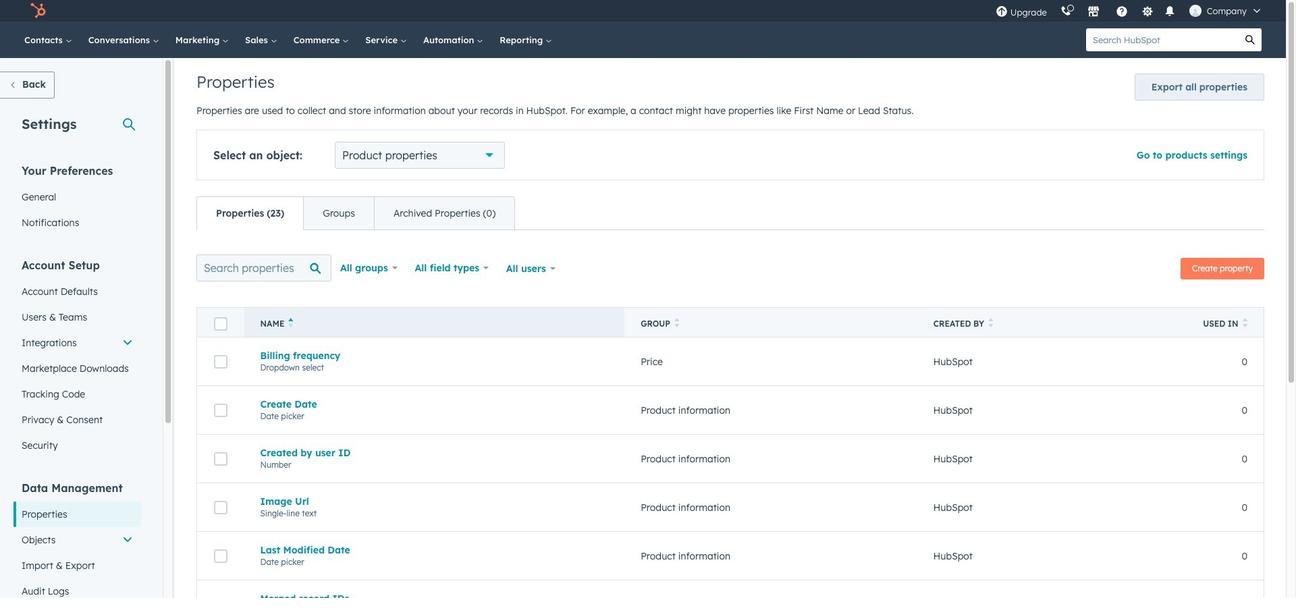 Task type: vqa. For each thing, say whether or not it's contained in the screenshot.
the left Create
no



Task type: describe. For each thing, give the bounding box(es) containing it.
Search HubSpot search field
[[1087, 28, 1240, 51]]

marketplaces image
[[1088, 6, 1100, 18]]

data management element
[[14, 481, 141, 599]]

your preferences element
[[14, 163, 141, 236]]

ascending sort. press to sort descending. element
[[289, 318, 294, 330]]

press to sort. image for 1st 'press to sort.' element from the right
[[1243, 318, 1248, 328]]

1 press to sort. element from the left
[[675, 318, 680, 330]]

jacob simon image
[[1190, 5, 1202, 17]]

2 press to sort. element from the left
[[989, 318, 994, 330]]

account setup element
[[14, 258, 141, 459]]



Task type: locate. For each thing, give the bounding box(es) containing it.
ascending sort. press to sort descending. image
[[289, 318, 294, 328]]

2 press to sort. image from the left
[[1243, 318, 1248, 328]]

press to sort. image
[[675, 318, 680, 328]]

press to sort. image
[[989, 318, 994, 328], [1243, 318, 1248, 328]]

1 press to sort. image from the left
[[989, 318, 994, 328]]

tab panel
[[197, 230, 1265, 599]]

3 press to sort. element from the left
[[1243, 318, 1248, 330]]

2 horizontal spatial press to sort. element
[[1243, 318, 1248, 330]]

0 horizontal spatial press to sort. element
[[675, 318, 680, 330]]

menu
[[989, 0, 1271, 22]]

0 horizontal spatial press to sort. image
[[989, 318, 994, 328]]

1 horizontal spatial press to sort. image
[[1243, 318, 1248, 328]]

press to sort. element
[[675, 318, 680, 330], [989, 318, 994, 330], [1243, 318, 1248, 330]]

tab list
[[197, 197, 516, 230]]

press to sort. image for 2nd 'press to sort.' element from the right
[[989, 318, 994, 328]]

1 horizontal spatial press to sort. element
[[989, 318, 994, 330]]

Search search field
[[197, 255, 332, 282]]



